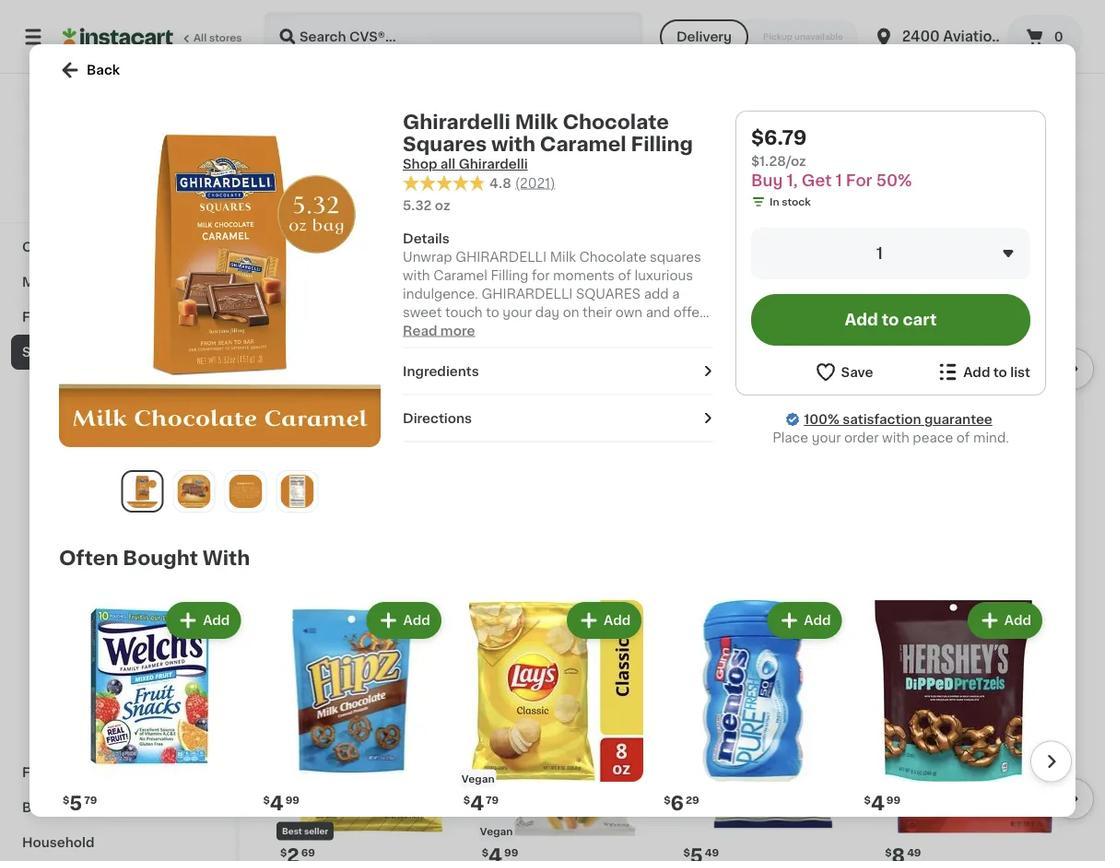 Task type: describe. For each thing, give the bounding box(es) containing it.
ferrero rocher fine hazelnut milk chocolate, chocolate candy gift box
[[478, 434, 647, 484]]

5.32 oz
[[403, 199, 450, 212]]

cookies & baked treats link
[[11, 615, 224, 650]]

chocolate for candy & chocolate
[[93, 416, 160, 429]]

essentials
[[121, 241, 189, 254]]

dr
[[1005, 30, 1022, 43]]

vegan inside item carousel region
[[480, 826, 513, 836]]

on
[[277, 145, 307, 164]]

69
[[301, 847, 315, 857]]

gum inside extra polar ice sugar free chewing gum
[[942, 453, 973, 466]]

often bought with
[[59, 548, 250, 567]]

filling for ghirardelli milk chocolate squares with caramel filling
[[824, 453, 862, 466]]

2400 aviation dr button
[[873, 11, 1022, 63]]

candy & chocolate ghirardelli milk chocolate squares with caramel filling hero image
[[59, 125, 381, 447]]

chocolate inside ferrero rocher fine hazelnut milk chocolate, chocolate candy gift box
[[478, 471, 545, 484]]

nuts & dried fruits link
[[11, 545, 224, 580]]

treats
[[147, 626, 187, 639]]

safety
[[94, 311, 138, 324]]

place
[[773, 431, 809, 444]]

& for candy
[[73, 346, 84, 359]]

ghirardelli for ghirardelli milk chocolate squares with caramel filling shop all ghirardelli
[[403, 112, 511, 131]]

more for chips
[[1021, 603, 1056, 615]]

$ inside $ 4 79
[[464, 795, 470, 805]]

ghirardelli
[[459, 158, 528, 171]]

box
[[623, 471, 647, 484]]

now
[[360, 145, 406, 164]]

ice
[[954, 434, 974, 447]]

first
[[22, 311, 52, 324]]

0 vertical spatial chips
[[33, 381, 71, 394]]

earn with cvs® extracare® link
[[42, 194, 193, 208]]

nuts & dried fruits
[[33, 556, 156, 569]]

buy for 6
[[685, 418, 706, 428]]

back
[[87, 64, 120, 77]]

more for on sale now
[[1021, 148, 1056, 161]]

order
[[845, 431, 879, 444]]

6 for $ 6 79
[[690, 391, 704, 411]]

100% satisfaction guarantee link
[[804, 410, 993, 429]]

50% for 6
[[766, 418, 790, 428]]

ghirardelli milk chocolate squares with caramel filling shop all ghirardelli
[[403, 112, 693, 171]]

best seller
[[282, 827, 328, 835]]

view for chips
[[986, 603, 1018, 615]]

list
[[1011, 366, 1031, 378]]

& for popcorn
[[73, 661, 83, 674]]

food & pantry link
[[11, 755, 224, 790]]

dips & spreads link
[[11, 720, 224, 755]]

$1.28/oz
[[751, 155, 806, 168]]

enlarge candy & chocolate ghirardelli milk chocolate squares with caramel filling hero (opens in a new tab) image
[[126, 475, 159, 508]]

everyday store prices
[[55, 159, 169, 169]]

buy for 1
[[887, 418, 908, 428]]

2400
[[902, 30, 940, 43]]

$6.79 $1.28/oz buy 1, get 1 for 50%
[[751, 128, 912, 189]]

100% inside button
[[47, 177, 75, 188]]

beauty
[[22, 801, 70, 814]]

1 vertical spatial stock
[[339, 506, 368, 516]]

many in stock
[[295, 506, 368, 516]]

often
[[59, 548, 118, 567]]

100% satisfaction guarantee inside button
[[47, 177, 195, 188]]

peace
[[913, 431, 954, 444]]

view for on sale now
[[986, 148, 1018, 161]]

buy for 5
[[282, 418, 303, 428]]

candy inside ferrero rocher fine hazelnut milk chocolate, chocolate candy gift box
[[549, 471, 592, 484]]

get inside $6.79 $1.28/oz buy 1, get 1 for 50%
[[802, 173, 832, 189]]

nerds candy, gummy clusters, rainbow
[[277, 434, 428, 466]]

29 for 6
[[686, 795, 699, 805]]

chocolate,
[[569, 453, 639, 466]]

place your order with peace of mind.
[[773, 431, 1009, 444]]

0 horizontal spatial candy
[[33, 416, 76, 429]]

& for chocolate
[[79, 416, 90, 429]]

2 vertical spatial more
[[33, 696, 67, 709]]

product group containing 1
[[882, 195, 1069, 535]]

29 for 7
[[502, 392, 516, 402]]

food
[[22, 766, 56, 779]]

in
[[327, 506, 336, 516]]

in
[[770, 197, 780, 207]]

1 vertical spatial gum
[[86, 591, 118, 604]]

to for cart
[[882, 312, 899, 328]]

$ 1 89
[[885, 391, 916, 411]]

50% for 5
[[363, 418, 386, 428]]

enlarge candy & chocolate ghirardelli milk chocolate squares with caramel filling ingredients (opens in a new tab) image
[[229, 475, 262, 508]]

first aid & safety link
[[11, 300, 224, 335]]

caramel for ghirardelli milk chocolate squares with caramel filling
[[767, 453, 821, 466]]

3 4 from the left
[[871, 794, 885, 813]]

1, for 6
[[709, 418, 716, 428]]

store
[[107, 159, 134, 169]]

(2021)
[[515, 176, 556, 189]]

caramel for ghirardelli milk chocolate squares with caramel filling shop all ghirardelli
[[540, 134, 627, 154]]

2 4 from the left
[[470, 794, 484, 813]]

cvs®
[[93, 196, 121, 206]]

4.8
[[490, 176, 511, 189]]

filling for ghirardelli milk chocolate squares with caramel filling shop all ghirardelli
[[631, 134, 693, 154]]

1, inside $6.79 $1.28/oz buy 1, get 1 for 50%
[[787, 173, 798, 189]]

add to cart button
[[751, 294, 1031, 346]]

$ 5 79 inside item carousel region
[[280, 391, 315, 411]]

ghirardelli milk chocolate squares with caramel filling
[[680, 434, 862, 466]]

add inside button
[[845, 312, 878, 328]]

79 inside $ 4 79
[[486, 795, 499, 805]]

get for 5
[[315, 418, 334, 428]]

1 horizontal spatial satisfaction
[[843, 413, 922, 426]]

allergy
[[71, 241, 118, 254]]

all
[[441, 158, 456, 171]]

& for dried
[[67, 556, 78, 569]]

& for spreads
[[66, 731, 77, 744]]

5 inside item carousel region
[[287, 391, 300, 411]]

aviation
[[943, 30, 1001, 43]]

candy & chocolate
[[33, 416, 160, 429]]

guarantee inside button
[[142, 177, 195, 188]]

2400 aviation dr
[[902, 30, 1022, 43]]

sugar
[[977, 434, 1015, 447]]

snacks inside snacks & candy link
[[22, 346, 70, 359]]

aid
[[55, 311, 77, 324]]

baked
[[103, 626, 144, 639]]

directions
[[403, 412, 472, 425]]

buy inside $6.79 $1.28/oz buy 1, get 1 for 50%
[[751, 173, 783, 189]]

& for allergy
[[57, 241, 68, 254]]

extracare®
[[124, 196, 182, 206]]

household link
[[11, 825, 224, 860]]

milk inside ferrero rocher fine hazelnut milk chocolate, chocolate candy gift box
[[539, 453, 565, 466]]

chocolate for ghirardelli milk chocolate squares with caramel filling shop all ghirardelli
[[563, 112, 669, 131]]

enlarge candy & chocolate ghirardelli milk chocolate squares with caramel filling lifestyle (opens in a new tab) image
[[177, 475, 211, 508]]

mints & gum
[[33, 591, 118, 604]]

item carousel region for on sale now
[[277, 187, 1094, 568]]

add to list button
[[937, 360, 1031, 384]]

with inside ghirardelli milk chocolate squares with caramel filling
[[736, 453, 763, 466]]

milk for ghirardelli milk chocolate squares with caramel filling shop all ghirardelli
[[515, 112, 558, 131]]

view more for on sale now
[[986, 148, 1056, 161]]

candy,
[[327, 434, 373, 447]]

view more link for on sale now
[[986, 145, 1069, 163]]

everyday store prices link
[[55, 157, 180, 171]]

read more button
[[403, 321, 475, 340]]

extra polar ice sugar free chewing gum
[[882, 434, 1047, 466]]

1 vertical spatial chips link
[[277, 598, 336, 620]]

earn
[[42, 196, 66, 206]]

spreads
[[80, 731, 133, 744]]

$ 6 29
[[664, 794, 699, 813]]

mind.
[[973, 431, 1009, 444]]

gift
[[595, 471, 619, 484]]

0 horizontal spatial 99
[[285, 795, 300, 805]]



Task type: vqa. For each thing, say whether or not it's contained in the screenshot.
Formula
no



Task type: locate. For each thing, give the bounding box(es) containing it.
0 vertical spatial to
[[882, 312, 899, 328]]

with
[[491, 134, 536, 154], [68, 196, 90, 206], [882, 431, 910, 444], [736, 453, 763, 466]]

1 vertical spatial squares
[[680, 453, 733, 466]]

ghirardelli inside ghirardelli milk chocolate squares with caramel filling shop all ghirardelli
[[403, 112, 511, 131]]

popcorn
[[86, 661, 141, 674]]

6
[[690, 391, 704, 411], [671, 794, 684, 813]]

& for gum
[[73, 591, 83, 604]]

1 horizontal spatial squares
[[680, 453, 733, 466]]

satisfaction up place your order with peace of mind. on the right bottom of the page
[[843, 413, 922, 426]]

ghirardelli inside ghirardelli milk chocolate squares with caramel filling
[[680, 434, 746, 447]]

satisfaction
[[78, 177, 139, 188], [843, 413, 922, 426]]

50% up the 1 "field"
[[876, 173, 912, 189]]

1, down $ 6 79
[[709, 418, 716, 428]]

★★★★★
[[403, 175, 486, 191], [403, 175, 486, 191], [277, 470, 341, 483], [277, 470, 341, 483]]

79
[[302, 392, 315, 402], [706, 392, 719, 402], [84, 795, 97, 805], [486, 795, 499, 805]]

buy up in
[[751, 173, 783, 189]]

all stores link
[[63, 11, 243, 63]]

1 vertical spatial candy
[[33, 416, 76, 429]]

2 view more link from the top
[[986, 600, 1069, 618]]

many
[[295, 506, 324, 516]]

2 horizontal spatial candy
[[549, 471, 592, 484]]

caramel inside ghirardelli milk chocolate squares with caramel filling shop all ghirardelli
[[540, 134, 627, 154]]

chocolate inside ghirardelli milk chocolate squares with caramel filling shop all ghirardelli
[[563, 112, 669, 131]]

squares inside ghirardelli milk chocolate squares with caramel filling
[[680, 453, 733, 466]]

0 horizontal spatial chips
[[33, 381, 71, 394]]

& right dips
[[66, 731, 77, 744]]

4.8 (2021)
[[490, 176, 556, 189]]

filling inside ghirardelli milk chocolate squares with caramel filling shop all ghirardelli
[[631, 134, 693, 154]]

cold
[[22, 241, 54, 254]]

1 vertical spatial caramel
[[767, 453, 821, 466]]

1 horizontal spatial 5
[[287, 391, 300, 411]]

2 horizontal spatial 4
[[871, 794, 885, 813]]

polar
[[918, 434, 951, 447]]

all
[[194, 33, 207, 43]]

snack bars
[[33, 451, 105, 464]]

buy up the nerds
[[282, 418, 303, 428]]

1, for 5
[[305, 418, 312, 428]]

0 horizontal spatial 5
[[69, 794, 82, 813]]

item carousel region
[[277, 187, 1094, 568], [33, 591, 1072, 861], [277, 642, 1094, 861]]

buy down $ 6 79
[[685, 418, 706, 428]]

0 horizontal spatial 100%
[[47, 177, 75, 188]]

buy 1, get 1 for 50% for 5
[[282, 418, 386, 428]]

get for 1
[[920, 418, 939, 428]]

guarantee
[[142, 177, 195, 188], [925, 413, 993, 426]]

0 vertical spatial view
[[986, 148, 1018, 161]]

1 vertical spatial view more
[[986, 603, 1056, 615]]

vegan down $ 4 79
[[480, 826, 513, 836]]

50% up mind.
[[968, 418, 991, 428]]

to inside the add to list button
[[994, 366, 1008, 378]]

ferrero
[[478, 434, 525, 447]]

1, up the nerds
[[305, 418, 312, 428]]

extra
[[882, 434, 915, 447]]

29 inside "$ 6 29"
[[686, 795, 699, 805]]

for up of
[[949, 418, 966, 428]]

caramel down place
[[767, 453, 821, 466]]

get for 6
[[718, 418, 738, 428]]

oz
[[435, 199, 450, 212], [286, 488, 298, 498]]

1 horizontal spatial $ 4 99
[[864, 794, 901, 813]]

for for 6
[[747, 418, 764, 428]]

0 vertical spatial candy
[[87, 346, 131, 359]]

50% up "candy,"
[[363, 418, 386, 428]]

oz right 5.32
[[435, 199, 450, 212]]

1 horizontal spatial 49
[[907, 847, 921, 857]]

milk inside ghirardelli milk chocolate squares with caramel filling shop all ghirardelli
[[515, 112, 558, 131]]

mints
[[33, 591, 69, 604]]

& up bars on the bottom of page
[[79, 416, 90, 429]]

1, up in stock
[[787, 173, 798, 189]]

100% up your
[[804, 413, 840, 426]]

0 horizontal spatial ghirardelli
[[403, 112, 511, 131]]

1 horizontal spatial oz
[[435, 199, 450, 212]]

99
[[285, 795, 300, 805], [887, 795, 901, 805], [504, 847, 518, 857]]

1 vertical spatial ghirardelli
[[680, 434, 746, 447]]

1 $ 4 99 from the left
[[263, 794, 300, 813]]

buy 1, get 1 for 50% down $ 6 79
[[685, 418, 790, 428]]

1 vertical spatial guarantee
[[925, 413, 993, 426]]

100% up earn
[[47, 177, 75, 188]]

0 vertical spatial vegan
[[462, 773, 495, 783]]

0 vertical spatial more
[[1021, 148, 1056, 161]]

ghirardelli up all
[[403, 112, 511, 131]]

item carousel region containing add
[[277, 642, 1094, 861]]

1 vertical spatial chips
[[277, 599, 336, 619]]

1 vertical spatial to
[[994, 366, 1008, 378]]

squares for ghirardelli milk chocolate squares with caramel filling
[[680, 453, 733, 466]]

100% satisfaction guarantee down store
[[47, 177, 195, 188]]

vegan
[[462, 773, 495, 783], [480, 826, 513, 836]]

0 horizontal spatial gum
[[86, 591, 118, 604]]

chocolate for ghirardelli milk chocolate squares with caramel filling
[[779, 434, 846, 447]]

1 horizontal spatial 99
[[504, 847, 518, 857]]

$ 5 79 up the nerds
[[280, 391, 315, 411]]

snacks
[[22, 346, 70, 359], [70, 696, 117, 709]]

0 horizontal spatial 49
[[705, 847, 719, 857]]

first aid & safety
[[22, 311, 138, 324]]

& inside 'dips & spreads' "link"
[[66, 731, 77, 744]]

50% up place
[[766, 418, 790, 428]]

0 horizontal spatial 29
[[502, 392, 516, 402]]

milk inside ghirardelli milk chocolate squares with caramel filling
[[749, 434, 776, 447]]

& right aid
[[80, 311, 91, 324]]

nerds
[[277, 434, 324, 447]]

squares down $ 6 79
[[680, 453, 733, 466]]

100% satisfaction guarantee
[[47, 177, 195, 188], [804, 413, 993, 426]]

3 buy 1, get 1 for 50% from the left
[[887, 418, 991, 428]]

1 vertical spatial more
[[1021, 603, 1056, 615]]

1 horizontal spatial $ 5 79
[[280, 391, 315, 411]]

dips
[[33, 731, 63, 744]]

29 inside $ 7 29
[[502, 392, 516, 402]]

1 horizontal spatial to
[[994, 366, 1008, 378]]

filling inside ghirardelli milk chocolate squares with caramel filling
[[824, 453, 862, 466]]

99 inside item carousel region
[[504, 847, 518, 857]]

buy
[[751, 173, 783, 189], [282, 418, 303, 428], [685, 418, 706, 428], [887, 418, 908, 428]]

& left "baked"
[[89, 626, 100, 639]]

1 buy 1, get 1 for 50% from the left
[[282, 418, 386, 428]]

0 horizontal spatial buy 1, get 1 for 50%
[[282, 418, 386, 428]]

0 horizontal spatial oz
[[286, 488, 298, 498]]

4
[[270, 794, 284, 813], [470, 794, 484, 813], [871, 794, 885, 813]]

1 horizontal spatial candy
[[87, 346, 131, 359]]

oz right 8
[[286, 488, 298, 498]]

5 up the nerds
[[287, 391, 300, 411]]

$ inside $ 6 79
[[684, 392, 690, 402]]

cold & allergy essentials link
[[11, 230, 224, 265]]

0 vertical spatial chips link
[[11, 370, 224, 405]]

enlarge candy & chocolate ghirardelli milk chocolate squares with caramel filling nutrition (opens in a new tab) image
[[281, 475, 314, 508]]

milk up ghirardelli
[[515, 112, 558, 131]]

1 horizontal spatial ghirardelli
[[680, 434, 746, 447]]

0 vertical spatial milk
[[515, 112, 558, 131]]

$ inside "$ 6 29"
[[664, 795, 671, 805]]

1 horizontal spatial caramel
[[767, 453, 821, 466]]

& right mints on the bottom left of page
[[73, 591, 83, 604]]

0 vertical spatial ghirardelli
[[403, 112, 511, 131]]

view more for chips
[[986, 603, 1056, 615]]

$ 6 79
[[684, 391, 719, 411]]

1 vertical spatial view
[[986, 603, 1018, 615]]

to left the cart
[[882, 312, 899, 328]]

mints & gum link
[[11, 580, 224, 615]]

view more
[[986, 148, 1056, 161], [986, 603, 1056, 615]]

0 horizontal spatial to
[[882, 312, 899, 328]]

0 vertical spatial 100% satisfaction guarantee
[[47, 177, 195, 188]]

add to list
[[964, 366, 1031, 378]]

0 vertical spatial 100%
[[47, 177, 75, 188]]

0 horizontal spatial stock
[[339, 506, 368, 516]]

1 vertical spatial oz
[[286, 488, 298, 498]]

with inside ghirardelli milk chocolate squares with caramel filling shop all ghirardelli
[[491, 134, 536, 154]]

add inside button
[[964, 366, 991, 378]]

rocher
[[528, 434, 575, 447]]

7
[[489, 391, 500, 411]]

2 horizontal spatial 99
[[887, 795, 901, 805]]

candy up snack at the left bottom of the page
[[33, 416, 76, 429]]

0 horizontal spatial 4
[[270, 794, 284, 813]]

1, for 1
[[910, 418, 917, 428]]

get up the nerds
[[315, 418, 334, 428]]

everyday
[[55, 159, 104, 169]]

earn with cvs® extracare®
[[42, 196, 182, 206]]

0 vertical spatial view more link
[[986, 145, 1069, 163]]

read more
[[403, 324, 475, 337]]

0 horizontal spatial squares
[[403, 134, 487, 154]]

caramel up (2021) button
[[540, 134, 627, 154]]

1 horizontal spatial 29
[[686, 795, 699, 805]]

satisfaction up the cvs®
[[78, 177, 139, 188]]

1 horizontal spatial guarantee
[[925, 413, 993, 426]]

1 horizontal spatial stock
[[782, 197, 811, 207]]

0 horizontal spatial 6
[[671, 794, 684, 813]]

snack
[[33, 451, 73, 464]]

$ inside $ 1 89
[[885, 392, 892, 402]]

0 horizontal spatial chips link
[[11, 370, 224, 405]]

get
[[802, 173, 832, 189], [315, 418, 334, 428], [718, 418, 738, 428], [920, 418, 939, 428]]

0 horizontal spatial $ 4 99
[[263, 794, 300, 813]]

view more link for chips
[[986, 600, 1069, 618]]

0 vertical spatial oz
[[435, 199, 450, 212]]

get down $ 6 79
[[718, 418, 738, 428]]

2 vertical spatial milk
[[539, 453, 565, 466]]

1 view more from the top
[[986, 148, 1056, 161]]

& down first aid & safety at the left top of the page
[[73, 346, 84, 359]]

0 horizontal spatial caramel
[[540, 134, 627, 154]]

for for 5
[[343, 418, 361, 428]]

1 vertical spatial 6
[[671, 794, 684, 813]]

2 $ 4 99 from the left
[[864, 794, 901, 813]]

& inside jerky & popcorn link
[[73, 661, 83, 674]]

& right cold
[[57, 241, 68, 254]]

2 view more from the top
[[986, 603, 1056, 615]]

& inside cookies & baked treats "link"
[[89, 626, 100, 639]]

to inside add to cart button
[[882, 312, 899, 328]]

product group
[[277, 195, 464, 557], [680, 195, 867, 535], [882, 195, 1069, 535], [59, 598, 245, 861], [259, 598, 445, 861], [460, 598, 646, 861], [660, 598, 846, 861], [861, 598, 1046, 861], [277, 650, 464, 861], [478, 650, 665, 861], [680, 650, 867, 861], [882, 650, 1069, 861]]

& inside food & pantry link
[[59, 766, 70, 779]]

1
[[836, 173, 842, 189], [877, 246, 883, 261], [892, 391, 901, 411], [337, 418, 341, 428], [740, 418, 744, 428], [942, 418, 946, 428]]

nuts
[[33, 556, 64, 569]]

item carousel region for chips
[[277, 642, 1094, 861]]

buy 1, get 1 for 50% for 6
[[685, 418, 790, 428]]

& inside 'nuts & dried fruits' link
[[67, 556, 78, 569]]

candy
[[87, 346, 131, 359], [33, 416, 76, 429], [549, 471, 592, 484]]

gum down dried
[[86, 591, 118, 604]]

0
[[1054, 30, 1064, 43]]

50% inside $6.79 $1.28/oz buy 1, get 1 for 50%
[[876, 173, 912, 189]]

to left list
[[994, 366, 1008, 378]]

medicine link
[[11, 265, 224, 300]]

1 horizontal spatial filling
[[824, 453, 862, 466]]

& inside snacks & candy link
[[73, 346, 84, 359]]

cookies & baked treats
[[33, 626, 187, 639]]

1 vertical spatial 29
[[686, 795, 699, 805]]

1 horizontal spatial chips link
[[277, 598, 336, 620]]

your
[[812, 431, 841, 444]]

oz for 5.32 oz
[[435, 199, 450, 212]]

$ 7 29
[[482, 391, 516, 411]]

0 horizontal spatial guarantee
[[142, 177, 195, 188]]

$ inside $ 7 29
[[482, 392, 489, 402]]

0 vertical spatial squares
[[403, 134, 487, 154]]

1 horizontal spatial 4
[[470, 794, 484, 813]]

caramel
[[540, 134, 627, 154], [767, 453, 821, 466]]

0 vertical spatial satisfaction
[[78, 177, 139, 188]]

0 vertical spatial caramel
[[540, 134, 627, 154]]

snacks down first
[[22, 346, 70, 359]]

5
[[287, 391, 300, 411], [69, 794, 82, 813]]

more
[[1021, 148, 1056, 161], [1021, 603, 1056, 615], [33, 696, 67, 709]]

squares inside ghirardelli milk chocolate squares with caramel filling shop all ghirardelli
[[403, 134, 487, 154]]

0 horizontal spatial 100% satisfaction guarantee
[[47, 177, 195, 188]]

0 vertical spatial guarantee
[[142, 177, 195, 188]]

chewing
[[882, 453, 939, 466]]

gum down ice
[[942, 453, 973, 466]]

& for pantry
[[59, 766, 70, 779]]

for up the 1 "field"
[[846, 173, 873, 189]]

satisfaction inside button
[[78, 177, 139, 188]]

to
[[882, 312, 899, 328], [994, 366, 1008, 378]]

0 horizontal spatial $ 5 79
[[63, 794, 97, 813]]

$ 5 79 down food & pantry
[[63, 794, 97, 813]]

1 vertical spatial milk
[[749, 434, 776, 447]]

& right food
[[59, 766, 70, 779]]

1 vertical spatial filling
[[824, 453, 862, 466]]

49
[[705, 847, 719, 857], [907, 847, 921, 857]]

free
[[1018, 434, 1047, 447]]

candy & chocolate link
[[11, 405, 224, 440]]

delivery
[[677, 30, 732, 43]]

for up ghirardelli milk chocolate squares with caramel filling
[[747, 418, 764, 428]]

add to cart
[[845, 312, 937, 328]]

0 vertical spatial snacks
[[22, 346, 70, 359]]

2 horizontal spatial buy 1, get 1 for 50%
[[887, 418, 991, 428]]

6 inside item carousel region
[[690, 391, 704, 411]]

2 buy 1, get 1 for 50% from the left
[[685, 418, 790, 428]]

milk left your
[[749, 434, 776, 447]]

ghirardelli down $ 6 79
[[680, 434, 746, 447]]

more
[[441, 324, 475, 337]]

candy left gift in the bottom right of the page
[[549, 471, 592, 484]]

details
[[403, 232, 450, 245]]

milk for ghirardelli milk chocolate squares with caramel filling
[[749, 434, 776, 447]]

buy 1, get 1 for 50% up the peace
[[887, 418, 991, 428]]

buy 1, get 1 for 50% up "candy,"
[[282, 418, 386, 428]]

0 vertical spatial 29
[[502, 392, 516, 402]]

50% for 1
[[968, 418, 991, 428]]

& inside first aid & safety 'link'
[[80, 311, 91, 324]]

1 horizontal spatial 6
[[690, 391, 704, 411]]

100% satisfaction guarantee down $ 1 89
[[804, 413, 993, 426]]

1 vertical spatial 100% satisfaction guarantee
[[804, 413, 993, 426]]

& right "jerky"
[[73, 661, 83, 674]]

1 vertical spatial 100%
[[804, 413, 840, 426]]

service type group
[[660, 19, 858, 54]]

jerky & popcorn link
[[11, 650, 224, 685]]

product group containing $
[[680, 650, 867, 861]]

save button
[[815, 360, 874, 384]]

$ 4 79
[[464, 794, 499, 813]]

0 vertical spatial stock
[[782, 197, 811, 207]]

$ 5 79
[[280, 391, 315, 411], [63, 794, 97, 813]]

view
[[986, 148, 1018, 161], [986, 603, 1018, 615]]

squares
[[403, 134, 487, 154], [680, 453, 733, 466]]

1 view from the top
[[986, 148, 1018, 161]]

for inside $6.79 $1.28/oz buy 1, get 1 for 50%
[[846, 173, 873, 189]]

1 horizontal spatial chips
[[277, 599, 336, 619]]

& inside candy & chocolate link
[[79, 416, 90, 429]]

None search field
[[264, 11, 643, 63]]

1 inside "field"
[[877, 246, 883, 261]]

buy up place your order with peace of mind. on the right bottom of the page
[[887, 418, 908, 428]]

buy 1, get 1 for 50% for 1
[[887, 418, 991, 428]]

bought
[[123, 548, 198, 567]]

1 4 from the left
[[270, 794, 284, 813]]

1 view more link from the top
[[986, 145, 1069, 163]]

0 vertical spatial 5
[[287, 391, 300, 411]]

guarantee up of
[[925, 413, 993, 426]]

0 vertical spatial $ 5 79
[[280, 391, 315, 411]]

2 vertical spatial candy
[[549, 471, 592, 484]]

6 for $ 6 29
[[671, 794, 684, 813]]

instacart logo image
[[63, 26, 173, 48]]

snacks & candy
[[22, 346, 131, 359]]

1 vertical spatial vegan
[[480, 826, 513, 836]]

& right nuts at the bottom of page
[[67, 556, 78, 569]]

for for 1
[[949, 418, 966, 428]]

1 vertical spatial view more link
[[986, 600, 1069, 618]]

guarantee up extracare®
[[142, 177, 195, 188]]

1, up the extra
[[910, 418, 917, 428]]

0 vertical spatial 6
[[690, 391, 704, 411]]

0 horizontal spatial satisfaction
[[78, 177, 139, 188]]

get up the peace
[[920, 418, 939, 428]]

fruits
[[120, 556, 156, 569]]

1 field
[[751, 228, 1031, 279]]

1 inside $6.79 $1.28/oz buy 1, get 1 for 50%
[[836, 173, 842, 189]]

0 horizontal spatial filling
[[631, 134, 693, 154]]

get up in stock
[[802, 173, 832, 189]]

stock
[[782, 197, 811, 207], [339, 506, 368, 516]]

0 vertical spatial filling
[[631, 134, 693, 154]]

fine
[[578, 434, 606, 447]]

1 horizontal spatial 100% satisfaction guarantee
[[804, 413, 993, 426]]

snacks down the jerky & popcorn
[[70, 696, 117, 709]]

0 vertical spatial gum
[[942, 453, 973, 466]]

ghirardelli for ghirardelli milk chocolate squares with caramel filling
[[680, 434, 746, 447]]

candy down safety
[[87, 346, 131, 359]]

squares for ghirardelli milk chocolate squares with caramel filling shop all ghirardelli
[[403, 134, 487, 154]]

snacks inside the more snacks link
[[70, 696, 117, 709]]

79 inside $ 6 79
[[706, 392, 719, 402]]

of
[[957, 431, 970, 444]]

for up "candy,"
[[343, 418, 361, 428]]

to for list
[[994, 366, 1008, 378]]

1 vertical spatial $ 5 79
[[63, 794, 97, 813]]

caramel inside ghirardelli milk chocolate squares with caramel filling
[[767, 453, 821, 466]]

clusters,
[[277, 453, 334, 466]]

chocolate
[[563, 112, 669, 131], [93, 416, 160, 429], [779, 434, 846, 447], [478, 471, 545, 484]]

0 vertical spatial view more
[[986, 148, 1056, 161]]

5 down food & pantry
[[69, 794, 82, 813]]

oz for 8 oz
[[286, 488, 298, 498]]

100% satisfaction guarantee button
[[29, 171, 206, 190]]

& for baked
[[89, 626, 100, 639]]

2 view from the top
[[986, 603, 1018, 615]]

1 49 from the left
[[705, 847, 719, 857]]

read
[[403, 324, 437, 337]]

& inside cold & allergy essentials link
[[57, 241, 68, 254]]

(2021) button
[[515, 174, 556, 192]]

vegan up $ 4 79
[[462, 773, 495, 783]]

cvs® logo image
[[100, 96, 135, 131]]

1 vertical spatial 5
[[69, 794, 82, 813]]

squares up all
[[403, 134, 487, 154]]

back button
[[59, 59, 120, 81]]

stores
[[209, 33, 242, 43]]

2 49 from the left
[[907, 847, 921, 857]]

5.32
[[403, 199, 432, 212]]

food & pantry
[[22, 766, 117, 779]]

gummy
[[377, 434, 428, 447]]

chocolate inside ghirardelli milk chocolate squares with caramel filling
[[779, 434, 846, 447]]

& inside mints & gum link
[[73, 591, 83, 604]]

milk down rocher
[[539, 453, 565, 466]]



